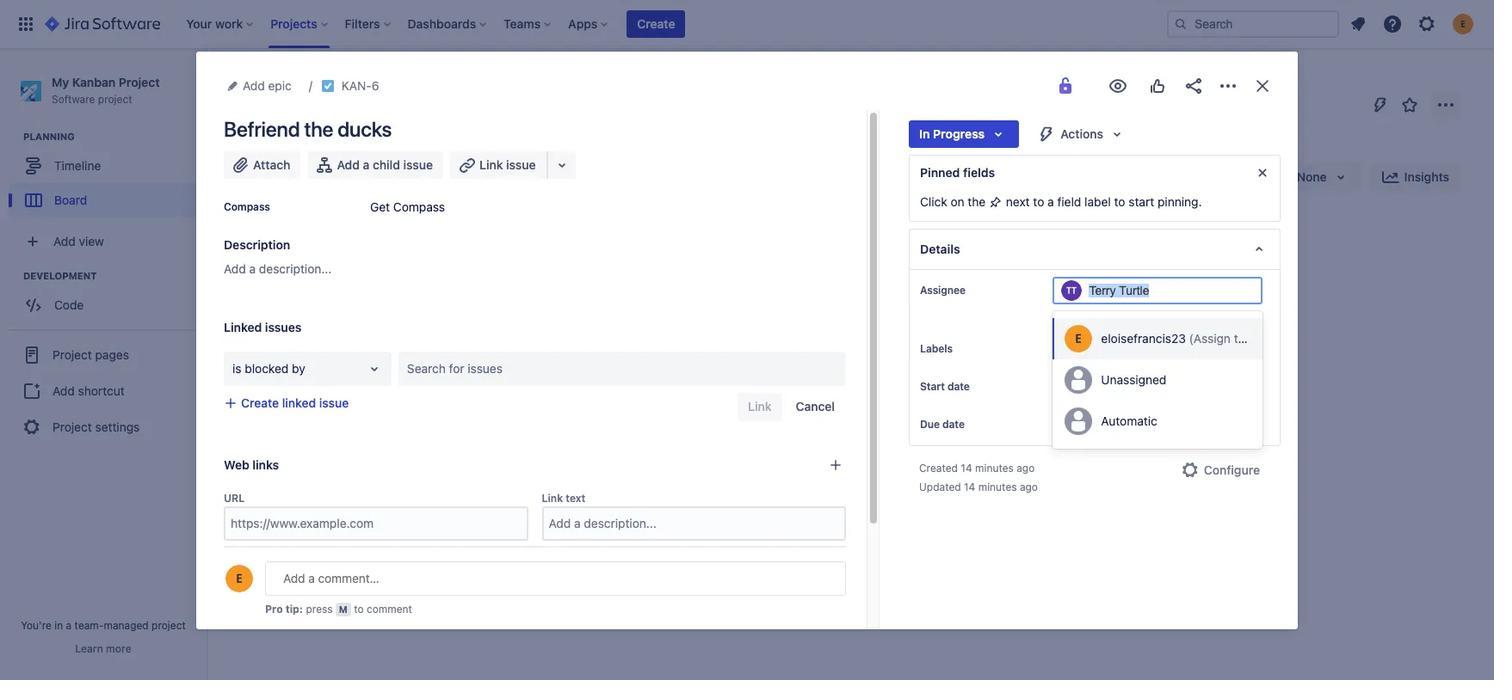 Task type: vqa. For each thing, say whether or not it's contained in the screenshot.
child
yes



Task type: describe. For each thing, give the bounding box(es) containing it.
assignee
[[920, 284, 966, 297]]

you're in a team-managed project
[[21, 620, 186, 633]]

(
[[1189, 332, 1194, 346]]

group by
[[1231, 171, 1280, 183]]

1 vertical spatial 14
[[964, 481, 975, 494]]

share image
[[1183, 76, 1204, 96]]

created 14 minutes ago updated 14 minutes ago
[[919, 462, 1038, 494]]

add for add shortcut
[[52, 384, 75, 398]]

description...
[[259, 262, 332, 276]]

none text field inside befriend the ducks dialog
[[1089, 284, 1151, 298]]

kan-6 link
[[341, 76, 379, 96]]

on
[[951, 194, 964, 209]]

2 none from the top
[[1060, 380, 1089, 394]]

planning
[[23, 131, 75, 142]]

my for my kanban project software project
[[52, 75, 69, 90]]

a inside button
[[363, 157, 370, 172]]

tip:
[[285, 603, 303, 616]]

in
[[919, 127, 930, 141]]

in progress button
[[909, 120, 1019, 148]]

add people image
[[423, 167, 444, 188]]

automations menu button icon image
[[1370, 94, 1391, 115]]

pinned
[[920, 165, 960, 180]]

press
[[306, 603, 333, 616]]

assign to me button
[[1060, 308, 1263, 325]]

kan-6
[[341, 78, 379, 93]]

link issue
[[479, 157, 536, 172]]

epic
[[268, 78, 292, 93]]

in
[[54, 620, 63, 633]]

0 vertical spatial the
[[304, 117, 333, 141]]

group
[[1231, 171, 1264, 183]]

0 horizontal spatial compass
[[224, 201, 270, 213]]

development
[[23, 270, 97, 282]]

code
[[54, 298, 84, 312]]

link for link text
[[542, 492, 563, 505]]

insights button
[[1370, 164, 1460, 191]]

project inside project settings link
[[52, 420, 92, 434]]

star kan board image
[[1399, 95, 1420, 115]]

add epic button
[[224, 76, 297, 96]]

Add a description... field
[[543, 509, 844, 540]]

child
[[373, 157, 400, 172]]

links
[[252, 458, 279, 472]]

pro
[[265, 603, 283, 616]]

actions button
[[1026, 120, 1138, 148]]

add shortcut
[[52, 384, 125, 398]]

comment
[[367, 603, 412, 616]]

shortcut
[[78, 384, 125, 398]]

web
[[224, 458, 249, 472]]

timeline
[[54, 158, 101, 173]]

1 vertical spatial cancel
[[797, 554, 836, 569]]

details element
[[909, 229, 1281, 270]]

start
[[920, 380, 945, 393]]

ducks
[[338, 117, 392, 141]]

kan
[[243, 105, 284, 129]]

add for add a description...
[[224, 262, 246, 276]]

m
[[339, 604, 348, 615]]

add epic
[[243, 78, 292, 93]]

1 horizontal spatial project
[[152, 620, 186, 633]]

1 vertical spatial me
[[1248, 332, 1265, 346]]

description
[[224, 238, 290, 252]]

1 vertical spatial the
[[968, 194, 986, 209]]

add for add a child issue
[[337, 157, 360, 172]]

next to a field label to start pinning.
[[1003, 194, 1202, 209]]

next
[[1006, 194, 1030, 209]]

kan-
[[341, 78, 372, 93]]

linked
[[224, 320, 262, 335]]

eloisefrancis23 image
[[1065, 325, 1092, 353]]

profile image of eloisefrancis23 image
[[225, 565, 253, 593]]

team-
[[75, 620, 104, 633]]

to
[[254, 236, 268, 249]]

terry turtle image
[[384, 164, 411, 191]]

to left ")"
[[1234, 332, 1245, 346]]

1 vertical spatial cancel button
[[786, 548, 846, 576]]

created
[[919, 462, 958, 475]]

labels
[[920, 343, 953, 355]]

Add a comment… field
[[265, 562, 846, 596]]

managed
[[104, 620, 149, 633]]

is blocked by
[[232, 361, 305, 376]]

close image
[[1252, 76, 1273, 96]]

actions
[[1060, 127, 1103, 141]]

project inside my kanban project software project
[[119, 75, 160, 90]]

start
[[1129, 194, 1154, 209]]

do
[[271, 236, 287, 249]]

eloisefrancis23
[[1101, 332, 1186, 346]]

click on the
[[920, 194, 989, 209]]

add for add epic
[[243, 78, 265, 93]]

projects link
[[241, 69, 286, 90]]

to inside 'button'
[[1100, 309, 1111, 324]]

vote options: no one has voted for this issue yet. image
[[1147, 76, 1168, 96]]

get compass
[[370, 200, 445, 214]]

a left the field
[[1047, 194, 1054, 209]]

project inside my kanban project software project
[[98, 93, 132, 106]]

link issue button
[[450, 151, 548, 179]]

code link
[[9, 288, 198, 323]]

settings
[[95, 420, 140, 434]]

web links
[[224, 458, 279, 472]]

attach
[[253, 157, 290, 172]]

development group
[[9, 270, 206, 328]]

to do
[[254, 236, 287, 249]]

in progress
[[919, 127, 985, 141]]

0 vertical spatial minutes
[[975, 462, 1014, 475]]

open image
[[364, 359, 385, 380]]

)
[[1265, 332, 1270, 346]]

unassigned
[[1101, 373, 1166, 387]]

https://www.example.com field
[[225, 509, 526, 540]]

issues
[[265, 320, 301, 335]]

due
[[920, 418, 940, 431]]

timeline link
[[9, 149, 198, 183]]

details
[[920, 242, 960, 256]]

url
[[224, 492, 245, 505]]

task image
[[321, 79, 335, 93]]

learn
[[75, 643, 103, 656]]



Task type: locate. For each thing, give the bounding box(es) containing it.
0 vertical spatial link
[[479, 157, 503, 172]]

projects
[[241, 71, 286, 86]]

project settings
[[52, 420, 140, 434]]

1 horizontal spatial link
[[542, 492, 563, 505]]

2 vertical spatial none
[[1060, 417, 1089, 432]]

my up software
[[52, 75, 69, 90]]

1 horizontal spatial compass
[[393, 200, 445, 214]]

me up eloisefrancis23
[[1114, 309, 1132, 324]]

text
[[566, 492, 585, 505]]

automatic
[[1101, 414, 1157, 429]]

Search this board text field
[[243, 162, 322, 193]]

automatic image
[[1065, 408, 1092, 435]]

my
[[307, 71, 324, 86], [52, 75, 69, 90]]

none up unassigned image
[[1060, 342, 1089, 356]]

configure link
[[1169, 457, 1270, 485]]

1 horizontal spatial issue
[[403, 157, 433, 172]]

0 horizontal spatial link
[[479, 157, 503, 172]]

create for create
[[637, 16, 675, 31]]

14
[[961, 462, 972, 475], [964, 481, 975, 494]]

assign up eloisefrancis23 icon
[[1060, 309, 1097, 324]]

create linked issue button
[[213, 393, 359, 414]]

to right m
[[354, 603, 364, 616]]

create for create linked issue
[[241, 396, 279, 411]]

0 horizontal spatial by
[[292, 361, 305, 376]]

a right in
[[66, 620, 72, 633]]

activity
[[224, 613, 268, 627]]

minutes right updated
[[978, 481, 1017, 494]]

to up eloisefrancis23
[[1100, 309, 1111, 324]]

attach button
[[224, 151, 301, 179]]

create inside primary element
[[637, 16, 675, 31]]

kan board
[[243, 105, 340, 129]]

my kanban project software project
[[52, 75, 160, 106]]

6
[[372, 78, 379, 93]]

configure
[[1204, 463, 1260, 478]]

labels pin to top. only you can see pinned fields. image
[[956, 343, 970, 356]]

add inside button
[[337, 157, 360, 172]]

group containing project pages
[[7, 330, 200, 452]]

the right on
[[968, 194, 986, 209]]

1 vertical spatial none
[[1060, 380, 1089, 394]]

board
[[54, 193, 87, 207]]

add left epic
[[243, 78, 265, 93]]

1 horizontal spatial assign
[[1194, 332, 1231, 346]]

14 right updated
[[964, 481, 975, 494]]

1 vertical spatial minutes
[[978, 481, 1017, 494]]

assign to me
[[1060, 309, 1132, 324]]

add a child issue
[[337, 157, 433, 172]]

add inside dropdown button
[[243, 78, 265, 93]]

0 vertical spatial cancel button
[[785, 393, 845, 421]]

pages
[[95, 347, 129, 362]]

compass
[[393, 200, 445, 214], [224, 201, 270, 213]]

eloisefrancis23 image
[[358, 164, 386, 191]]

linked issues
[[224, 320, 301, 335]]

project inside project pages link
[[52, 347, 92, 362]]

a
[[363, 157, 370, 172], [1047, 194, 1054, 209], [249, 262, 256, 276], [66, 620, 72, 633]]

date for start date
[[947, 380, 970, 393]]

add shortcut button
[[7, 375, 200, 409]]

14 right created
[[961, 462, 972, 475]]

due date
[[920, 418, 965, 431]]

create button
[[627, 10, 685, 38]]

planning group
[[9, 130, 206, 223]]

me right ( on the right of page
[[1248, 332, 1265, 346]]

2 horizontal spatial issue
[[506, 157, 536, 172]]

Search field
[[1167, 10, 1339, 38]]

eloisefrancis23 ( assign to me )
[[1101, 332, 1270, 346]]

primary element
[[10, 0, 1167, 48]]

none up automatic icon
[[1060, 380, 1089, 394]]

issue
[[403, 157, 433, 172], [506, 157, 536, 172], [319, 396, 349, 411]]

1 horizontal spatial the
[[968, 194, 986, 209]]

add left shortcut
[[52, 384, 75, 398]]

1 vertical spatial ago
[[1020, 481, 1038, 494]]

learn more button
[[75, 643, 131, 657]]

0 vertical spatial cancel
[[796, 399, 835, 414]]

kanban
[[327, 71, 369, 86], [72, 75, 115, 90]]

add inside button
[[52, 384, 75, 398]]

minutes
[[975, 462, 1014, 475], [978, 481, 1017, 494]]

my kanban project
[[307, 71, 412, 86]]

learn more
[[75, 643, 131, 656]]

minutes down due date pin to top. only you can see pinned fields. image
[[975, 462, 1014, 475]]

0 horizontal spatial my
[[52, 75, 69, 90]]

a left the "child" at the left
[[363, 157, 370, 172]]

0 vertical spatial by
[[1267, 171, 1280, 183]]

board link
[[9, 183, 198, 218]]

befriend
[[224, 117, 300, 141]]

date left due date pin to top. only you can see pinned fields. image
[[942, 418, 965, 431]]

project right software
[[98, 93, 132, 106]]

add down description
[[224, 262, 246, 276]]

to right next
[[1033, 194, 1044, 209]]

none for due date
[[1060, 417, 1089, 432]]

link to a web page image
[[829, 459, 843, 472]]

my inside my kanban project software project
[[52, 75, 69, 90]]

label
[[1085, 194, 1111, 209]]

0 horizontal spatial kanban
[[72, 75, 115, 90]]

assign inside assign to me 'button'
[[1060, 309, 1097, 324]]

date
[[947, 380, 970, 393], [942, 418, 965, 431]]

create banner
[[0, 0, 1494, 48]]

pro tip: press m to comment
[[265, 603, 412, 616]]

to left start
[[1114, 194, 1125, 209]]

project settings link
[[7, 409, 200, 447]]

0 horizontal spatial project
[[98, 93, 132, 106]]

start date
[[920, 380, 970, 393]]

project inside my kanban project link
[[372, 71, 412, 86]]

group
[[7, 330, 200, 452]]

by right blocked
[[292, 361, 305, 376]]

link inside button
[[479, 157, 503, 172]]

due date pin to top. only you can see pinned fields. image
[[968, 418, 982, 432]]

link left text
[[542, 492, 563, 505]]

pinning.
[[1158, 194, 1202, 209]]

none for labels
[[1060, 342, 1089, 356]]

kanban inside my kanban project software project
[[72, 75, 115, 90]]

compass up the to
[[224, 201, 270, 213]]

0 horizontal spatial issue
[[319, 396, 349, 411]]

1 vertical spatial create
[[241, 396, 279, 411]]

is
[[232, 361, 241, 376]]

project pages link
[[7, 337, 200, 375]]

1 vertical spatial project
[[152, 620, 186, 633]]

create
[[637, 16, 675, 31], [241, 396, 279, 411]]

date right start
[[947, 380, 970, 393]]

blocked
[[245, 361, 289, 376]]

fields
[[963, 165, 995, 180]]

by
[[1267, 171, 1280, 183], [292, 361, 305, 376]]

search image
[[1174, 17, 1188, 31]]

field
[[1057, 194, 1081, 209]]

jira software image
[[45, 14, 160, 34], [45, 14, 160, 34]]

add a child issue button
[[308, 151, 443, 179]]

more
[[106, 643, 131, 656]]

0 vertical spatial me
[[1114, 309, 1132, 324]]

watch options: you are not watching this issue, 0 people watching image
[[1108, 76, 1128, 96]]

0 vertical spatial assign
[[1060, 309, 1097, 324]]

date for due date
[[942, 418, 965, 431]]

1 none from the top
[[1060, 342, 1089, 356]]

my right epic
[[307, 71, 324, 86]]

project
[[98, 93, 132, 106], [152, 620, 186, 633]]

kanban for my kanban project
[[327, 71, 369, 86]]

software
[[52, 93, 95, 106]]

my kanban project link
[[307, 69, 412, 90]]

by right group
[[1267, 171, 1280, 183]]

none down unassigned image
[[1060, 417, 1089, 432]]

befriend the ducks dialog
[[196, 52, 1298, 681]]

project
[[372, 71, 412, 86], [119, 75, 160, 90], [52, 347, 92, 362], [52, 420, 92, 434]]

befriend the ducks
[[224, 117, 392, 141]]

assign left ")"
[[1194, 332, 1231, 346]]

my inside my kanban project link
[[307, 71, 324, 86]]

get
[[370, 200, 390, 214]]

create inside befriend the ducks dialog
[[241, 396, 279, 411]]

compass down add people icon
[[393, 200, 445, 214]]

1 horizontal spatial create
[[637, 16, 675, 31]]

1 vertical spatial assign
[[1194, 332, 1231, 346]]

3 none from the top
[[1060, 417, 1089, 432]]

hide message image
[[1252, 163, 1273, 183]]

project pages
[[52, 347, 129, 362]]

board
[[288, 105, 340, 129]]

create column image
[[972, 225, 993, 246]]

0 horizontal spatial assign
[[1060, 309, 1097, 324]]

1 vertical spatial date
[[942, 418, 965, 431]]

1 vertical spatial by
[[292, 361, 305, 376]]

add left the "child" at the left
[[337, 157, 360, 172]]

1 horizontal spatial me
[[1248, 332, 1265, 346]]

0 horizontal spatial the
[[304, 117, 333, 141]]

insights
[[1404, 170, 1449, 184]]

none
[[1060, 342, 1089, 356], [1060, 380, 1089, 394], [1060, 417, 1089, 432]]

actions image
[[1218, 76, 1238, 96]]

1 horizontal spatial kanban
[[327, 71, 369, 86]]

project right managed
[[152, 620, 186, 633]]

0 horizontal spatial create
[[241, 396, 279, 411]]

0 vertical spatial 14
[[961, 462, 972, 475]]

unassigned image
[[1065, 367, 1092, 394]]

progress
[[933, 127, 985, 141]]

0 vertical spatial project
[[98, 93, 132, 106]]

by inside befriend the ducks dialog
[[292, 361, 305, 376]]

insights image
[[1380, 167, 1401, 188]]

1 horizontal spatial my
[[307, 71, 324, 86]]

me inside 'button'
[[1114, 309, 1132, 324]]

0 vertical spatial date
[[947, 380, 970, 393]]

1 vertical spatial link
[[542, 492, 563, 505]]

link text
[[542, 492, 585, 505]]

None text field
[[1089, 284, 1151, 298]]

link for link issue
[[479, 157, 503, 172]]

0 vertical spatial create
[[637, 16, 675, 31]]

a down description
[[249, 262, 256, 276]]

the
[[304, 117, 333, 141], [968, 194, 986, 209]]

0 vertical spatial none
[[1060, 342, 1089, 356]]

my for my kanban project
[[307, 71, 324, 86]]

0 vertical spatial ago
[[1017, 462, 1035, 475]]

click
[[920, 194, 947, 209]]

create linked issue
[[241, 396, 349, 411]]

kanban for my kanban project software project
[[72, 75, 115, 90]]

1 horizontal spatial by
[[1267, 171, 1280, 183]]

assignee pin to top. only you can see pinned fields. image
[[969, 284, 983, 298]]

linked
[[282, 396, 316, 411]]

updated
[[919, 481, 961, 494]]

link right add people icon
[[479, 157, 503, 172]]

the down task image
[[304, 117, 333, 141]]

you're
[[21, 620, 52, 633]]

0 horizontal spatial me
[[1114, 309, 1132, 324]]



